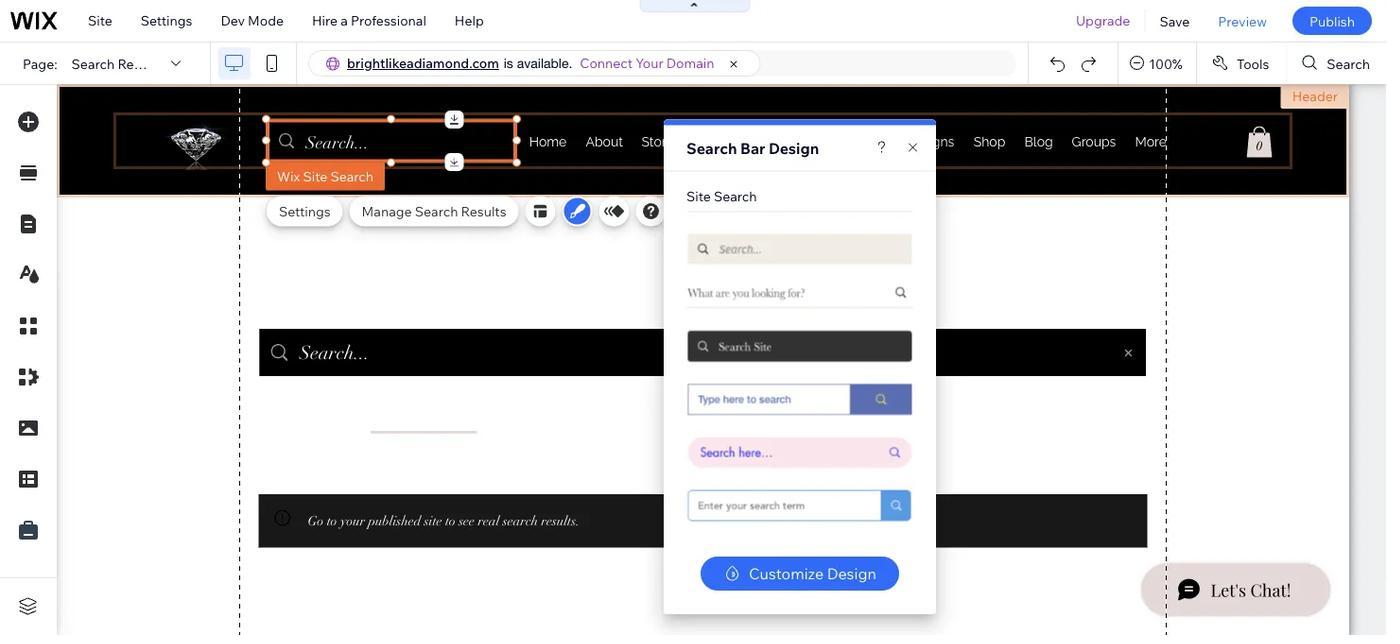 Task type: vqa. For each thing, say whether or not it's contained in the screenshot.
Creator
no



Task type: describe. For each thing, give the bounding box(es) containing it.
search inside button
[[1327, 55, 1370, 72]]

1 vertical spatial site
[[303, 168, 327, 184]]

search results
[[71, 55, 163, 72]]

site search
[[687, 188, 757, 204]]

100% button
[[1119, 43, 1196, 84]]

hire a professional
[[312, 12, 426, 29]]

tools
[[1237, 55, 1269, 72]]

preview button
[[1204, 0, 1281, 42]]

1 horizontal spatial results
[[461, 203, 506, 219]]

publish button
[[1293, 7, 1372, 35]]

wix site search
[[277, 168, 374, 184]]

bar
[[741, 139, 765, 157]]

professional
[[351, 12, 426, 29]]

customize design
[[749, 565, 877, 584]]

tools button
[[1197, 43, 1286, 84]]

preview
[[1218, 13, 1267, 29]]

publish
[[1310, 13, 1355, 29]]

1 vertical spatial settings
[[279, 203, 331, 219]]

connect
[[580, 55, 633, 71]]

is
[[504, 55, 513, 71]]

0 vertical spatial design
[[769, 139, 819, 157]]

0 vertical spatial settings
[[141, 12, 192, 29]]

domain
[[667, 55, 714, 71]]

site for site search
[[687, 188, 711, 204]]

a
[[341, 12, 348, 29]]

site for site
[[88, 12, 112, 29]]



Task type: locate. For each thing, give the bounding box(es) containing it.
is available. connect your domain
[[504, 55, 714, 71]]

site down 'search bar design'
[[687, 188, 711, 204]]

site right wix
[[303, 168, 327, 184]]

site up search results
[[88, 12, 112, 29]]

2 vertical spatial site
[[687, 188, 711, 204]]

2 horizontal spatial site
[[687, 188, 711, 204]]

header
[[1292, 88, 1338, 104]]

hire
[[312, 12, 338, 29]]

settings up search results
[[141, 12, 192, 29]]

manage
[[362, 203, 412, 219]]

mode
[[248, 12, 284, 29]]

site
[[88, 12, 112, 29], [303, 168, 327, 184], [687, 188, 711, 204]]

help
[[455, 12, 484, 29]]

settings
[[141, 12, 192, 29], [279, 203, 331, 219]]

search bar design
[[687, 139, 819, 157]]

save button
[[1146, 0, 1204, 42]]

0 vertical spatial results
[[118, 55, 163, 72]]

available.
[[517, 55, 572, 71]]

upgrade
[[1076, 12, 1130, 29]]

save
[[1160, 13, 1190, 29]]

1 horizontal spatial settings
[[279, 203, 331, 219]]

0 horizontal spatial design
[[769, 139, 819, 157]]

dev
[[221, 12, 245, 29]]

design
[[769, 139, 819, 157], [827, 565, 877, 584]]

results
[[118, 55, 163, 72], [461, 203, 506, 219]]

1 vertical spatial design
[[827, 565, 877, 584]]

design right bar
[[769, 139, 819, 157]]

design inside button
[[827, 565, 877, 584]]

search
[[71, 55, 115, 72], [1327, 55, 1370, 72], [687, 139, 737, 157], [330, 168, 374, 184], [714, 188, 757, 204], [415, 203, 458, 219]]

brightlikeadiamond.com
[[347, 55, 499, 71]]

0 horizontal spatial site
[[88, 12, 112, 29]]

100%
[[1149, 55, 1183, 72]]

1 horizontal spatial design
[[827, 565, 877, 584]]

0 horizontal spatial settings
[[141, 12, 192, 29]]

wix
[[277, 168, 300, 184]]

dev mode
[[221, 12, 284, 29]]

settings down wix
[[279, 203, 331, 219]]

design right customize
[[827, 565, 877, 584]]

1 vertical spatial results
[[461, 203, 506, 219]]

search button
[[1287, 43, 1387, 84]]

customize design button
[[701, 557, 899, 591]]

your
[[636, 55, 664, 71]]

0 vertical spatial site
[[88, 12, 112, 29]]

manage search results
[[362, 203, 506, 219]]

1 horizontal spatial site
[[303, 168, 327, 184]]

0 horizontal spatial results
[[118, 55, 163, 72]]

customize
[[749, 565, 824, 584]]



